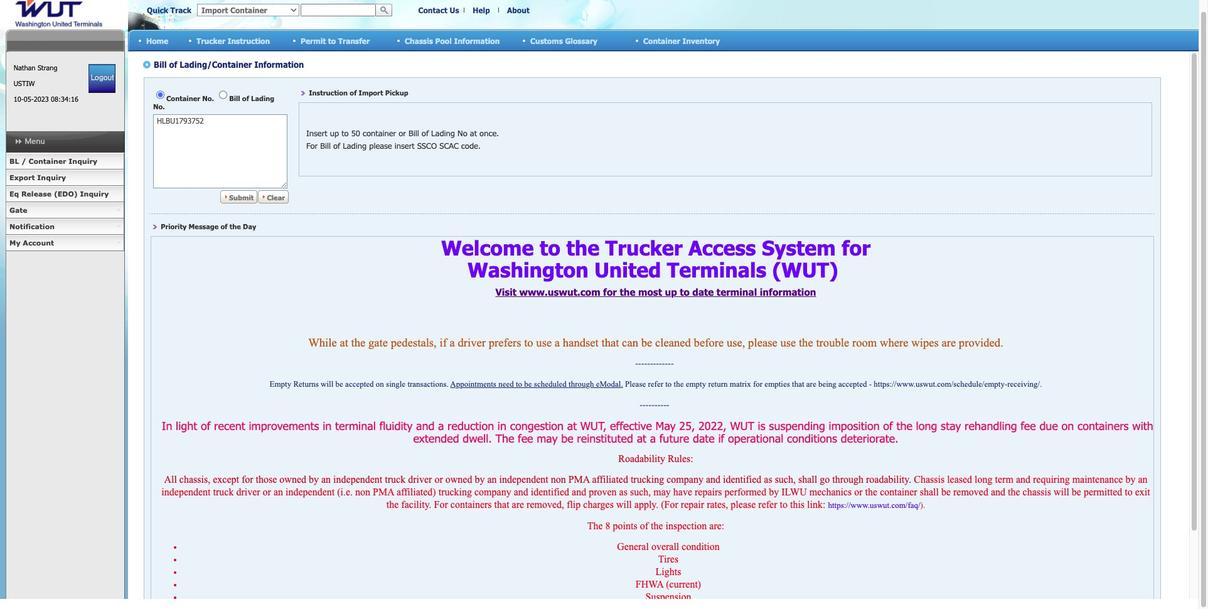 Task type: vqa. For each thing, say whether or not it's contained in the screenshot.
12:51:02 on the left of the page
no



Task type: describe. For each thing, give the bounding box(es) containing it.
eq
[[9, 190, 19, 198]]

container inside bl / container inquiry link
[[29, 157, 66, 165]]

glossary
[[565, 36, 598, 45]]

export inquiry link
[[6, 170, 124, 186]]

/
[[21, 157, 26, 165]]

login image
[[89, 64, 116, 93]]

transfer
[[338, 36, 370, 45]]

2023
[[34, 95, 49, 103]]

pool
[[435, 36, 452, 45]]

bl
[[9, 157, 19, 165]]

help link
[[473, 6, 490, 14]]

instruction
[[228, 36, 270, 45]]

home
[[146, 36, 168, 45]]

nathan
[[14, 63, 35, 72]]

gate
[[9, 206, 27, 214]]

nathan strang
[[14, 63, 57, 72]]

container inventory
[[644, 36, 720, 45]]

my account link
[[6, 235, 124, 251]]

inquiry for (edo)
[[80, 190, 109, 198]]

1 vertical spatial inquiry
[[37, 173, 66, 181]]

about link
[[507, 6, 530, 14]]

10-
[[14, 95, 24, 103]]

chassis pool information
[[405, 36, 500, 45]]

account
[[23, 239, 54, 247]]

notification link
[[6, 219, 124, 235]]

permit to transfer
[[301, 36, 370, 45]]

quick track
[[147, 6, 191, 14]]

bl / container inquiry link
[[6, 153, 124, 170]]

customs
[[531, 36, 563, 45]]

export inquiry
[[9, 173, 66, 181]]

customs glossary
[[531, 36, 598, 45]]

permit
[[301, 36, 326, 45]]



Task type: locate. For each thing, give the bounding box(es) containing it.
container left inventory
[[644, 36, 681, 45]]

quick
[[147, 6, 168, 14]]

container up export inquiry
[[29, 157, 66, 165]]

contact us
[[418, 6, 459, 14]]

eq release (edo) inquiry link
[[6, 186, 124, 202]]

inquiry
[[69, 157, 97, 165], [37, 173, 66, 181], [80, 190, 109, 198]]

inquiry up export inquiry link
[[69, 157, 97, 165]]

ustiw
[[14, 79, 35, 87]]

information
[[454, 36, 500, 45]]

0 horizontal spatial container
[[29, 157, 66, 165]]

(edo)
[[54, 190, 78, 198]]

us
[[450, 6, 459, 14]]

10-05-2023 08:34:16
[[14, 95, 78, 103]]

my account
[[9, 239, 54, 247]]

my
[[9, 239, 20, 247]]

0 vertical spatial container
[[644, 36, 681, 45]]

inventory
[[683, 36, 720, 45]]

container
[[644, 36, 681, 45], [29, 157, 66, 165]]

contact us link
[[418, 6, 459, 14]]

1 vertical spatial container
[[29, 157, 66, 165]]

inquiry for container
[[69, 157, 97, 165]]

track
[[171, 6, 191, 14]]

contact
[[418, 6, 448, 14]]

05-
[[24, 95, 34, 103]]

chassis
[[405, 36, 433, 45]]

2 vertical spatial inquiry
[[80, 190, 109, 198]]

trucker
[[197, 36, 225, 45]]

notification
[[9, 222, 55, 230]]

export
[[9, 173, 35, 181]]

08:34:16
[[51, 95, 78, 103]]

None text field
[[301, 4, 376, 16]]

strang
[[38, 63, 57, 72]]

to
[[328, 36, 336, 45]]

release
[[21, 190, 52, 198]]

inquiry down the bl / container inquiry
[[37, 173, 66, 181]]

1 horizontal spatial container
[[644, 36, 681, 45]]

bl / container inquiry
[[9, 157, 97, 165]]

inquiry right (edo)
[[80, 190, 109, 198]]

gate link
[[6, 202, 124, 219]]

trucker instruction
[[197, 36, 270, 45]]

0 vertical spatial inquiry
[[69, 157, 97, 165]]

eq release (edo) inquiry
[[9, 190, 109, 198]]

about
[[507, 6, 530, 14]]

help
[[473, 6, 490, 14]]



